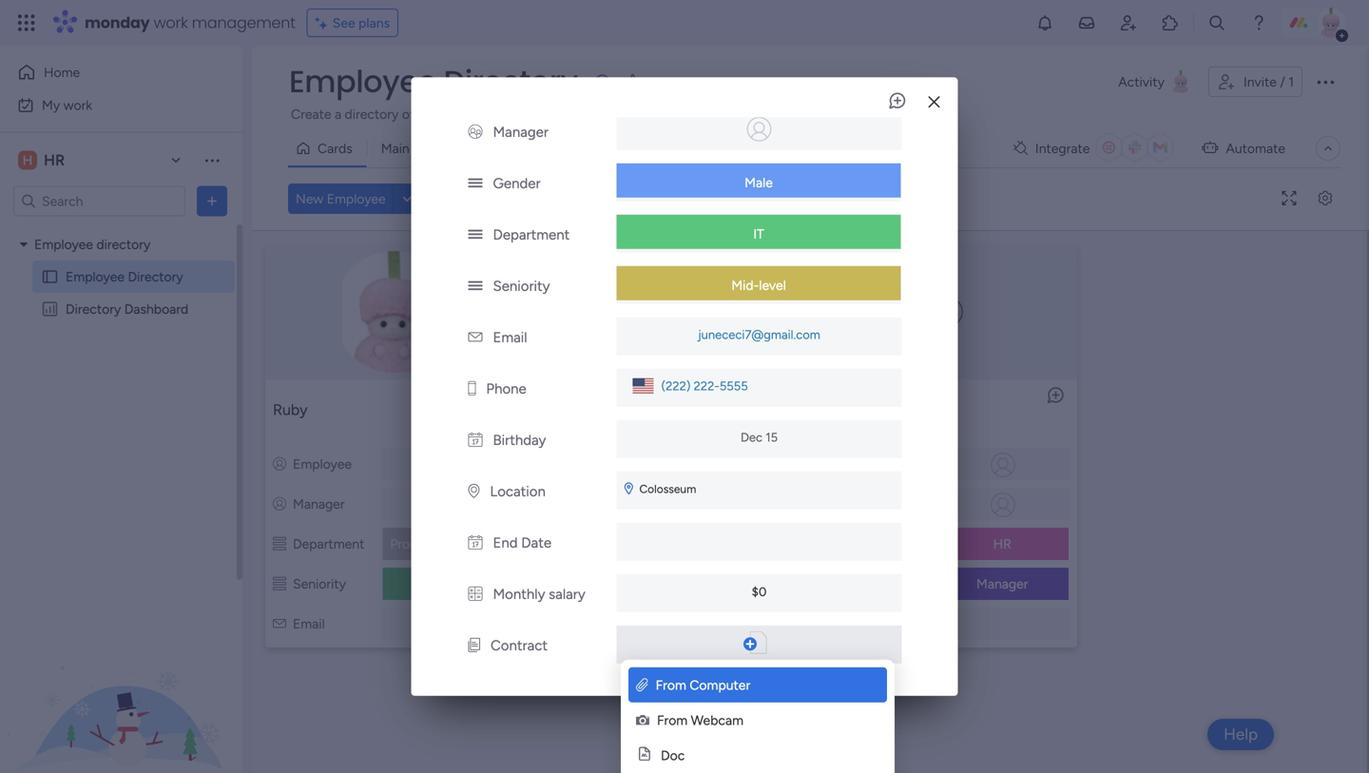 Task type: locate. For each thing, give the bounding box(es) containing it.
1 vertical spatial work
[[63, 97, 92, 113]]

seniority inside dialog
[[493, 277, 550, 295]]

automation
[[1209, 106, 1278, 122]]

level
[[759, 277, 786, 293], [726, 576, 753, 592]]

junececi7@gmail.com up dapulse addbtn icon
[[671, 617, 793, 632]]

0 horizontal spatial v2 email column image
[[468, 329, 483, 346]]

home button
[[11, 57, 204, 87]]

dialog
[[411, 0, 958, 773]]

v2 phone column image
[[468, 380, 476, 397]]

email for mid-level
[[493, 329, 527, 346]]

search everything image
[[1208, 13, 1227, 32]]

222-
[[694, 378, 720, 393]]

v2 status image down "search" field
[[468, 226, 483, 243]]

junececi7@gmail.com link up 5555
[[694, 327, 824, 342]]

sort button
[[709, 184, 776, 214]]

dapulse numbers column image
[[468, 586, 483, 603]]

directory right 'public dashboard' icon
[[66, 301, 121, 317]]

mid-level
[[731, 277, 786, 293], [698, 576, 753, 592]]

option
[[0, 227, 242, 231]]

v2 email column image
[[468, 329, 483, 346], [827, 616, 840, 632]]

mid-level down it
[[731, 277, 786, 293]]

during
[[714, 106, 752, 122]]

v2 status outline image
[[273, 576, 286, 592]]

2 the from the left
[[1186, 106, 1206, 122]]

main table
[[381, 140, 444, 156]]

row group
[[256, 235, 1364, 661]]

employee 3
[[827, 401, 906, 419]]

work right the my
[[63, 97, 92, 113]]

dapulse integrations image
[[1014, 141, 1028, 155]]

monthly
[[493, 586, 545, 603]]

open full screen image
[[1274, 192, 1305, 206]]

dapulse person column image
[[273, 456, 286, 472], [827, 456, 840, 472], [273, 496, 286, 512], [827, 496, 840, 512]]

work for monday
[[154, 12, 188, 33]]

0 horizontal spatial see
[[333, 15, 355, 31]]

1 horizontal spatial work
[[154, 12, 188, 33]]

0 horizontal spatial directory
[[66, 301, 121, 317]]

card cover image image for employee 1
[[555, 251, 787, 373]]

v2 status outline image up v2 status outline icon
[[273, 536, 286, 552]]

employee directory
[[34, 236, 151, 252]]

work
[[154, 12, 188, 33], [63, 97, 92, 113]]

card cover image image
[[278, 251, 510, 373], [555, 251, 787, 373], [933, 297, 963, 327]]

v2 status outline image right end
[[550, 536, 563, 552]]

management
[[192, 12, 295, 33]]

1 v2 status image from the top
[[468, 175, 483, 192]]

v2 email column image down v2 status image
[[468, 329, 483, 346]]

rubys email
[[416, 617, 482, 632]]

v2 status outline image
[[273, 536, 286, 552], [550, 536, 563, 552], [550, 576, 563, 592]]

from right dapulse attachment image
[[656, 677, 686, 693]]

1 vertical spatial v2 email column image
[[827, 616, 840, 632]]

male
[[745, 174, 773, 190]]

v2 status outline image for employee 1
[[550, 536, 563, 552]]

1 horizontal spatial 1
[[1289, 74, 1294, 90]]

salary
[[549, 586, 585, 603]]

0 vertical spatial hr
[[44, 151, 65, 169]]

1 vertical spatial see
[[867, 105, 890, 121]]

1 horizontal spatial hr
[[993, 536, 1012, 552]]

1
[[1289, 74, 1294, 90], [621, 401, 627, 419]]

0 vertical spatial employee directory
[[289, 60, 578, 103]]

help button
[[1208, 719, 1274, 750]]

employee 1
[[550, 401, 627, 419]]

hr inside workspace selection "element"
[[44, 151, 65, 169]]

v2 status image
[[468, 277, 483, 295]]

0 vertical spatial see
[[333, 15, 355, 31]]

seniority for employee 1
[[570, 576, 623, 592]]

phone
[[486, 380, 526, 397]]

level up dapulse addbtn icon
[[726, 576, 753, 592]]

1 horizontal spatial level
[[759, 277, 786, 293]]

level down it
[[759, 277, 786, 293]]

v2 email column image for manager
[[827, 616, 840, 632]]

birthday
[[493, 432, 546, 449]]

junececi7@gmail.com up 5555
[[698, 327, 820, 342]]

can
[[902, 106, 923, 122]]

v2 status image left gender
[[468, 175, 483, 192]]

v2 email column image right no file image
[[827, 616, 840, 632]]

0 vertical spatial directory
[[345, 106, 399, 122]]

2 v2 status image from the top
[[468, 226, 483, 243]]

ruby anderson image
[[1316, 8, 1346, 38]]

new employee button
[[288, 184, 393, 214]]

my work button
[[11, 90, 204, 120]]

see left plans
[[333, 15, 355, 31]]

employee directory up current
[[289, 60, 578, 103]]

arrow down image
[[681, 187, 703, 210]]

production management
[[390, 536, 537, 552]]

0 horizontal spatial 1
[[621, 401, 627, 419]]

1 vertical spatial mid-
[[698, 576, 726, 592]]

mid-level up dapulse addbtn icon
[[698, 576, 753, 592]]

email
[[493, 329, 527, 346], [293, 616, 325, 632], [847, 616, 879, 632], [453, 617, 482, 632]]

1 horizontal spatial v2 email column image
[[827, 616, 840, 632]]

mid- down it
[[731, 277, 759, 293]]

mid- left $0
[[698, 576, 726, 592]]

new
[[296, 191, 324, 207]]

contract
[[491, 637, 548, 654]]

directory down search in workspace field
[[96, 236, 151, 252]]

2 horizontal spatial directory
[[444, 60, 578, 103]]

1 vertical spatial employee directory
[[66, 269, 183, 285]]

see left more
[[867, 105, 890, 121]]

location
[[490, 483, 546, 500]]

0 horizontal spatial directory
[[96, 236, 151, 252]]

notifications image
[[1035, 13, 1055, 32]]

1 vertical spatial directory
[[128, 269, 183, 285]]

workspace selection element
[[18, 149, 68, 172]]

from
[[656, 677, 686, 693], [657, 712, 688, 728]]

1 the from the left
[[755, 106, 775, 122]]

my
[[42, 97, 60, 113]]

automate
[[1226, 140, 1286, 156]]

date
[[521, 534, 552, 551]]

the right during
[[755, 106, 775, 122]]

add to favorites image
[[623, 72, 642, 91]]

department
[[493, 226, 570, 243], [293, 536, 365, 552], [570, 536, 641, 552], [847, 536, 918, 552]]

0 vertical spatial v2 status image
[[468, 175, 483, 192]]

v2 email column image
[[273, 616, 286, 632]]

gender
[[493, 175, 541, 192]]

the
[[755, 106, 775, 122], [1186, 106, 1206, 122]]

$0
[[752, 584, 767, 599]]

1 horizontal spatial directory
[[128, 269, 183, 285]]

card cover image image for ruby
[[278, 251, 510, 373]]

1 vertical spatial v2 status image
[[468, 226, 483, 243]]

directory up past
[[444, 60, 578, 103]]

1 horizontal spatial mid-
[[731, 277, 759, 293]]

collapse board header image
[[1321, 141, 1336, 156]]

1 vertical spatial level
[[726, 576, 753, 592]]

0 horizontal spatial the
[[755, 106, 775, 122]]

using
[[1151, 106, 1183, 122]]

manager
[[493, 123, 549, 141], [293, 496, 345, 512], [570, 496, 622, 512], [847, 496, 899, 512], [977, 576, 1028, 592]]

dec
[[741, 430, 763, 445]]

list box
[[0, 224, 242, 582]]

0 vertical spatial from
[[656, 677, 686, 693]]

the right using
[[1186, 106, 1206, 122]]

autopilot image
[[1202, 135, 1218, 160]]

0 vertical spatial mid-level
[[731, 277, 786, 293]]

0 horizontal spatial hr
[[44, 151, 65, 169]]

0 horizontal spatial card cover image image
[[278, 251, 510, 373]]

directory dashboard
[[66, 301, 188, 317]]

(222) 222-5555 link
[[654, 374, 748, 398]]

v2 file column image
[[468, 637, 480, 654]]

0 horizontal spatial employee directory
[[66, 269, 183, 285]]

0 vertical spatial work
[[154, 12, 188, 33]]

dapulse photo image
[[636, 712, 649, 728]]

settings image
[[1310, 192, 1341, 206]]

2 vertical spatial directory
[[66, 301, 121, 317]]

hr
[[44, 151, 65, 169], [993, 536, 1012, 552]]

employees.
[[519, 106, 586, 122]]

v2 status outline image right monthly
[[550, 576, 563, 592]]

filter
[[644, 191, 674, 207]]

1 vertical spatial from
[[657, 712, 688, 728]]

1 horizontal spatial see
[[867, 105, 890, 121]]

see inside button
[[333, 15, 355, 31]]

email inside dialog
[[493, 329, 527, 346]]

activity
[[1118, 74, 1165, 90]]

dapulse date column image
[[468, 432, 483, 449]]

v2 status outline image for ruby
[[273, 536, 286, 552]]

dialog containing manager
[[411, 0, 958, 773]]

no file image
[[750, 631, 767, 654]]

0 vertical spatial level
[[759, 277, 786, 293]]

from for from webcam
[[657, 712, 688, 728]]

junececi7@gmail.com link
[[694, 327, 824, 342], [667, 617, 797, 632]]

0 horizontal spatial work
[[63, 97, 92, 113]]

seniority
[[493, 277, 550, 295], [293, 576, 346, 592], [570, 576, 623, 592], [847, 576, 900, 592]]

0 vertical spatial 1
[[1289, 74, 1294, 90]]

cards
[[318, 140, 352, 156]]

directory up dashboard
[[128, 269, 183, 285]]

0 vertical spatial v2 email column image
[[468, 329, 483, 346]]

row group containing ruby
[[256, 235, 1364, 661]]

see plans
[[333, 15, 390, 31]]

plans
[[359, 15, 390, 31]]

work inside my work button
[[63, 97, 92, 113]]

directory
[[345, 106, 399, 122], [96, 236, 151, 252]]

junececi7@gmail.com
[[698, 327, 820, 342], [671, 617, 793, 632]]

angle down image
[[403, 192, 412, 206]]

v2 status image
[[468, 175, 483, 192], [468, 226, 483, 243]]

employee
[[289, 60, 436, 103], [327, 191, 386, 207], [34, 236, 93, 252], [66, 269, 125, 285], [550, 401, 617, 419], [827, 401, 894, 419], [293, 456, 352, 472], [570, 456, 629, 472], [847, 456, 906, 472]]

dashboard
[[124, 301, 188, 317]]

sort
[[740, 191, 765, 207]]

lottie animation image
[[0, 581, 242, 773]]

employee directory
[[289, 60, 578, 103], [66, 269, 183, 285]]

monthly salary
[[493, 586, 585, 603]]

junececi7@gmail.com link up dapulse addbtn icon
[[667, 617, 797, 632]]

invite
[[1244, 74, 1277, 90]]

1 vertical spatial directory
[[96, 236, 151, 252]]

1 inside button
[[1289, 74, 1294, 90]]

cards button
[[288, 133, 367, 164]]

colosseum
[[639, 482, 696, 496]]

more
[[893, 105, 924, 121]]

from right the dapulse photo
[[657, 712, 688, 728]]

a
[[335, 106, 341, 122]]

board
[[1113, 106, 1148, 122]]

directory right a
[[345, 106, 399, 122]]

filter button
[[613, 184, 703, 214]]

0 horizontal spatial mid-
[[698, 576, 726, 592]]

1 horizontal spatial the
[[1186, 106, 1206, 122]]

1 horizontal spatial card cover image image
[[555, 251, 787, 373]]

work right monday
[[154, 12, 188, 33]]

employee directory up directory dashboard
[[66, 269, 183, 285]]

v2 location column image
[[468, 483, 480, 500]]



Task type: vqa. For each thing, say whether or not it's contained in the screenshot.
topmost Owner
no



Task type: describe. For each thing, give the bounding box(es) containing it.
lottie animation element
[[0, 581, 242, 773]]

employee inside button
[[327, 191, 386, 207]]

doc
[[661, 747, 685, 764]]

past
[[490, 106, 516, 122]]

select product image
[[17, 13, 36, 32]]

of
[[402, 106, 415, 122]]

new employee
[[296, 191, 386, 207]]

hired
[[680, 106, 711, 122]]

end
[[493, 534, 518, 551]]

create a directory of current and past employees. each applicant hired during the recruitment process can automatically be moved to this board using the automation center.
[[291, 106, 1322, 122]]

caret down image
[[20, 238, 28, 251]]

(222)
[[661, 378, 691, 393]]

invite / 1
[[1244, 74, 1294, 90]]

to
[[1072, 106, 1085, 122]]

v2 status image for department
[[468, 226, 483, 243]]

seniority for ruby
[[293, 576, 346, 592]]

1 vertical spatial junececi7@gmail.com
[[671, 617, 793, 632]]

seniority for employee 3
[[847, 576, 900, 592]]

applicant
[[622, 106, 677, 122]]

Search field
[[458, 185, 515, 212]]

be
[[1010, 106, 1025, 122]]

email for executive
[[293, 616, 325, 632]]

activity button
[[1111, 67, 1201, 97]]

0 vertical spatial junececi7@gmail.com link
[[694, 327, 824, 342]]

1 horizontal spatial directory
[[345, 106, 399, 122]]

from computer
[[656, 677, 750, 693]]

recruitment
[[778, 106, 848, 122]]

1 vertical spatial 1
[[621, 401, 627, 419]]

0 vertical spatial junececi7@gmail.com
[[698, 327, 820, 342]]

dapulse date column image
[[468, 534, 483, 551]]

email for manager
[[847, 616, 879, 632]]

Search in workspace field
[[40, 190, 159, 212]]

see for see more
[[867, 105, 890, 121]]

apps image
[[1161, 13, 1180, 32]]

moved
[[1028, 106, 1069, 122]]

2 horizontal spatial card cover image image
[[933, 297, 963, 327]]

1 vertical spatial mid-level
[[698, 576, 753, 592]]

webcam
[[691, 712, 744, 728]]

close image
[[928, 95, 940, 109]]

see plans button
[[307, 9, 399, 37]]

table
[[413, 140, 444, 156]]

rubys
[[416, 617, 450, 632]]

management
[[459, 536, 537, 552]]

from for from computer
[[656, 677, 686, 693]]

main table button
[[367, 133, 458, 164]]

and
[[465, 106, 487, 122]]

each
[[590, 106, 619, 122]]

0 vertical spatial mid-
[[731, 277, 759, 293]]

automatically
[[926, 106, 1006, 122]]

end date
[[493, 534, 552, 551]]

dapulse addbtn image
[[744, 633, 757, 656]]

it
[[753, 226, 764, 242]]

help image
[[1249, 13, 1268, 32]]

1 vertical spatial junececi7@gmail.com link
[[667, 617, 797, 632]]

this
[[1088, 106, 1110, 122]]

1 horizontal spatial employee directory
[[289, 60, 578, 103]]

show board description image
[[591, 72, 614, 91]]

3
[[898, 401, 906, 419]]

15
[[766, 430, 778, 445]]

help
[[1224, 725, 1258, 744]]

v2 status image for gender
[[468, 175, 483, 192]]

dec 15
[[741, 430, 778, 445]]

production
[[390, 536, 456, 552]]

public dashboard image
[[41, 300, 59, 318]]

monday
[[85, 12, 150, 33]]

main
[[381, 140, 410, 156]]

mid-level inside dialog
[[731, 277, 786, 293]]

computer
[[690, 677, 750, 693]]

manager inside dialog
[[493, 123, 549, 141]]

list box containing employee directory
[[0, 224, 242, 582]]

center.
[[1281, 106, 1322, 122]]

(222) 222-5555
[[661, 378, 748, 393]]

current
[[418, 106, 461, 122]]

process
[[852, 106, 898, 122]]

my work
[[42, 97, 92, 113]]

ruby
[[273, 401, 308, 419]]

v2 multiple person column image
[[468, 123, 483, 141]]

Employee Directory field
[[284, 60, 583, 103]]

see for see plans
[[333, 15, 355, 31]]

invite / 1 button
[[1208, 67, 1303, 97]]

directory inside list box
[[96, 236, 151, 252]]

create
[[291, 106, 331, 122]]

public board image
[[41, 268, 59, 286]]

0 vertical spatial directory
[[444, 60, 578, 103]]

home
[[44, 64, 80, 80]]

inbox image
[[1077, 13, 1096, 32]]

work for my
[[63, 97, 92, 113]]

monday work management
[[85, 12, 295, 33]]

see more
[[867, 105, 924, 121]]

0 horizontal spatial level
[[726, 576, 753, 592]]

workspace image
[[18, 150, 37, 171]]

dapulse attachment image
[[636, 677, 648, 693]]

/
[[1280, 74, 1285, 90]]

h
[[23, 152, 33, 168]]

executive
[[419, 576, 478, 592]]

5555
[[720, 378, 748, 393]]

integrate
[[1035, 140, 1090, 156]]

rubys email link
[[412, 617, 486, 632]]

from webcam
[[657, 712, 744, 728]]

1 vertical spatial hr
[[993, 536, 1012, 552]]

filter by person image
[[525, 189, 556, 208]]

invite members image
[[1119, 13, 1138, 32]]

v2 email column image for gender
[[468, 329, 483, 346]]



